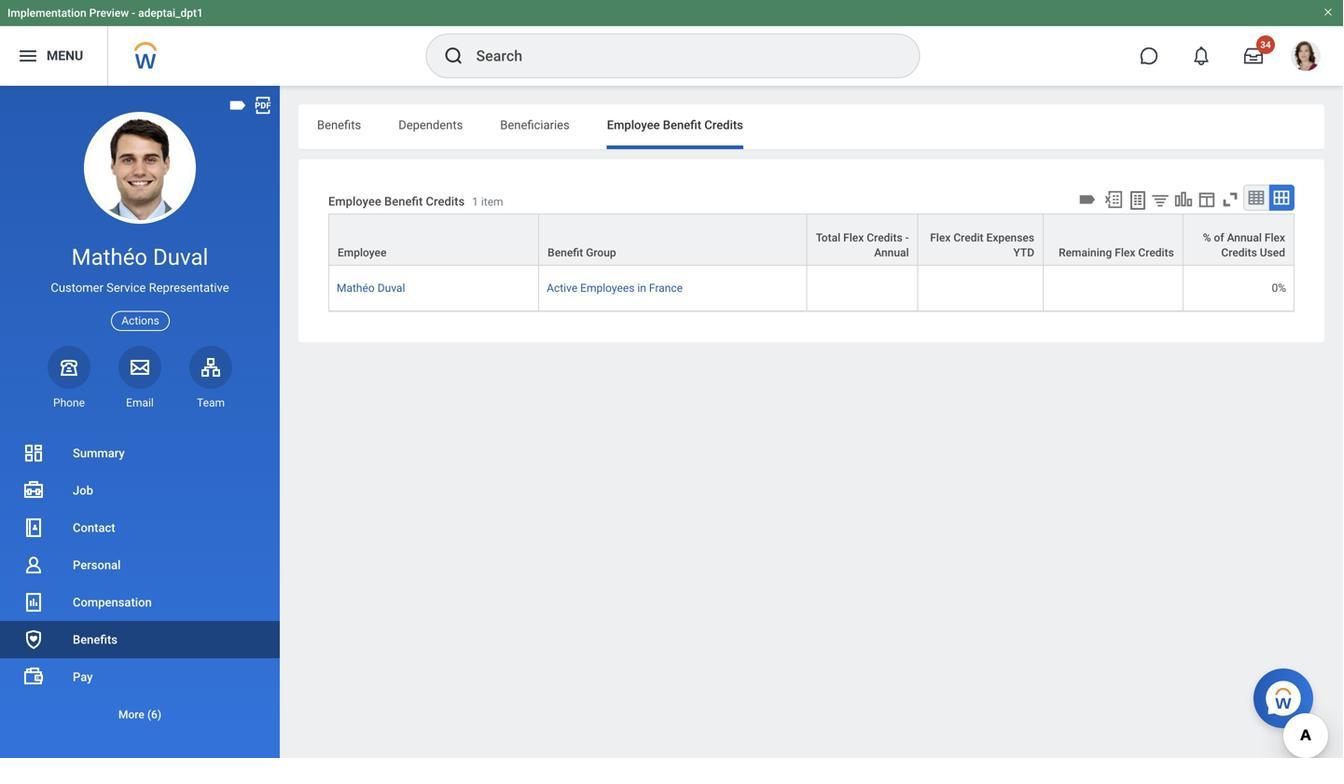 Task type: vqa. For each thing, say whether or not it's contained in the screenshot.
1st Menu Item
no



Task type: describe. For each thing, give the bounding box(es) containing it.
34 button
[[1233, 35, 1275, 76]]

mathéo duval link
[[337, 278, 405, 295]]

preview
[[89, 7, 129, 20]]

menu banner
[[0, 0, 1343, 86]]

1 cell from the left
[[807, 266, 919, 312]]

credits for remaining flex credits
[[1138, 246, 1174, 259]]

used
[[1260, 246, 1286, 259]]

mail image
[[129, 356, 151, 379]]

employee benefit credits
[[607, 118, 743, 132]]

personal link
[[0, 547, 280, 584]]

(6)
[[147, 709, 161, 722]]

mathéo inside navigation pane 'region'
[[71, 244, 148, 271]]

beneficiaries
[[500, 118, 570, 132]]

ytd
[[1014, 246, 1035, 259]]

phone
[[53, 396, 85, 409]]

flex inside % of annual flex credits used
[[1265, 231, 1286, 244]]

duval inside navigation pane 'region'
[[153, 244, 208, 271]]

view team image
[[200, 356, 222, 379]]

profile logan mcneil image
[[1291, 41, 1321, 75]]

expand table image
[[1272, 188, 1291, 207]]

credits inside % of annual flex credits used
[[1222, 246, 1257, 259]]

annual inside % of annual flex credits used
[[1227, 231, 1262, 244]]

active
[[547, 282, 578, 295]]

navigation pane region
[[0, 86, 280, 758]]

close environment banner image
[[1323, 7, 1334, 18]]

credits for employee benefit credits
[[705, 118, 743, 132]]

service
[[107, 281, 146, 295]]

actions
[[121, 314, 159, 328]]

expenses
[[987, 231, 1035, 244]]

menu
[[47, 48, 83, 64]]

- inside total flex credits - annual
[[906, 231, 909, 244]]

representative
[[149, 281, 229, 295]]

pay link
[[0, 659, 280, 696]]

customer service representative
[[51, 281, 229, 295]]

customer
[[51, 281, 104, 295]]

row containing mathéo duval
[[328, 266, 1295, 312]]

fullscreen image
[[1220, 189, 1241, 210]]

france
[[649, 282, 683, 295]]

employee button
[[329, 215, 538, 265]]

0 vertical spatial benefits
[[317, 118, 361, 132]]

actions button
[[111, 311, 170, 331]]

contact image
[[22, 517, 45, 539]]

personal
[[73, 558, 121, 572]]

phone mathéo duval element
[[48, 395, 90, 410]]

employees
[[580, 282, 635, 295]]

employee for employee benefit credits 1 item
[[328, 194, 381, 208]]

remaining flex credits button
[[1044, 215, 1183, 265]]

3 cell from the left
[[1044, 266, 1184, 312]]

more (6) button
[[0, 704, 280, 726]]

benefit group
[[548, 246, 616, 259]]

0%
[[1272, 282, 1286, 295]]

remaining flex credits
[[1059, 246, 1174, 259]]

remaining
[[1059, 246, 1112, 259]]

flex inside flex credit expenses ytd
[[930, 231, 951, 244]]

benefit inside popup button
[[548, 246, 583, 259]]

summary image
[[22, 442, 45, 465]]

in
[[638, 282, 646, 295]]

benefits image
[[22, 629, 45, 651]]

export to excel image
[[1104, 189, 1124, 210]]

email
[[126, 396, 154, 409]]

phone button
[[48, 346, 90, 410]]

of
[[1214, 231, 1225, 244]]

contact
[[73, 521, 115, 535]]

summary
[[73, 446, 125, 460]]

employee for employee benefit credits
[[607, 118, 660, 132]]

tag image
[[228, 95, 248, 116]]

total flex credits - annual button
[[807, 215, 918, 265]]

1 vertical spatial duval
[[378, 282, 405, 295]]

total flex credits - annual
[[816, 231, 909, 259]]



Task type: locate. For each thing, give the bounding box(es) containing it.
benefit
[[663, 118, 702, 132], [384, 194, 423, 208], [548, 246, 583, 259]]

more (6) button
[[0, 696, 280, 733]]

% of annual flex credits used button
[[1184, 215, 1294, 265]]

personal image
[[22, 554, 45, 577]]

1 vertical spatial benefit
[[384, 194, 423, 208]]

benefits up pay
[[73, 633, 118, 647]]

benefit inside tab list
[[663, 118, 702, 132]]

mathéo down employee popup button
[[337, 282, 375, 295]]

team mathéo duval element
[[189, 395, 232, 410]]

2 vertical spatial benefit
[[548, 246, 583, 259]]

row
[[328, 214, 1295, 266], [328, 266, 1295, 312]]

credits right 'total'
[[867, 231, 903, 244]]

toolbar
[[1075, 185, 1295, 214]]

flex credit expenses ytd
[[930, 231, 1035, 259]]

employee for employee
[[338, 246, 387, 259]]

0 vertical spatial mathéo
[[71, 244, 148, 271]]

cell
[[807, 266, 919, 312], [919, 266, 1044, 312], [1044, 266, 1184, 312]]

mathéo duval
[[71, 244, 208, 271], [337, 282, 405, 295]]

2 cell from the left
[[919, 266, 1044, 312]]

0 horizontal spatial -
[[132, 7, 135, 20]]

-
[[132, 7, 135, 20], [906, 231, 909, 244]]

- inside menu banner
[[132, 7, 135, 20]]

job
[[73, 484, 93, 498]]

1 vertical spatial mathéo duval
[[337, 282, 405, 295]]

credits down search workday search box
[[705, 118, 743, 132]]

inbox large image
[[1244, 47, 1263, 65]]

adeptai_dpt1
[[138, 7, 203, 20]]

1 vertical spatial mathéo
[[337, 282, 375, 295]]

1 horizontal spatial annual
[[1227, 231, 1262, 244]]

% of annual flex credits used
[[1203, 231, 1286, 259]]

mathéo duval down employee popup button
[[337, 282, 405, 295]]

annual
[[1227, 231, 1262, 244], [874, 246, 909, 259]]

group
[[586, 246, 616, 259]]

view printable version (pdf) image
[[253, 95, 273, 116]]

credits down of
[[1222, 246, 1257, 259]]

benefits link
[[0, 621, 280, 659]]

duval
[[153, 244, 208, 271], [378, 282, 405, 295]]

mathéo duval up customer service representative
[[71, 244, 208, 271]]

benefit down search workday search box
[[663, 118, 702, 132]]

credits left "1" at the left top
[[426, 194, 465, 208]]

email button
[[118, 346, 161, 410]]

row containing total flex credits - annual
[[328, 214, 1295, 266]]

compensation
[[73, 596, 152, 610]]

contact link
[[0, 509, 280, 547]]

annual right of
[[1227, 231, 1262, 244]]

1
[[472, 195, 478, 208]]

annual left flex credit expenses ytd popup button
[[874, 246, 909, 259]]

1 vertical spatial employee
[[328, 194, 381, 208]]

tag image
[[1077, 189, 1098, 210]]

flex inside total flex credits - annual
[[843, 231, 864, 244]]

credits for employee benefit credits 1 item
[[426, 194, 465, 208]]

benefit up employee popup button
[[384, 194, 423, 208]]

1 vertical spatial annual
[[874, 246, 909, 259]]

1 horizontal spatial duval
[[378, 282, 405, 295]]

active employees in france link
[[547, 278, 683, 295]]

2 vertical spatial employee
[[338, 246, 387, 259]]

flex right remaining
[[1115, 246, 1136, 259]]

- left credit
[[906, 231, 909, 244]]

benefit for employee benefit credits 1 item
[[384, 194, 423, 208]]

0 vertical spatial -
[[132, 7, 135, 20]]

menu button
[[0, 26, 108, 86]]

Search Workday  search field
[[476, 35, 881, 76]]

notifications large image
[[1192, 47, 1211, 65]]

phone image
[[56, 356, 82, 379]]

1 horizontal spatial benefits
[[317, 118, 361, 132]]

1 horizontal spatial benefit
[[548, 246, 583, 259]]

0 vertical spatial duval
[[153, 244, 208, 271]]

0 vertical spatial annual
[[1227, 231, 1262, 244]]

1 vertical spatial benefits
[[73, 633, 118, 647]]

implementation
[[7, 7, 86, 20]]

employee benefit credits 1 item
[[328, 194, 503, 208]]

1 horizontal spatial -
[[906, 231, 909, 244]]

0 horizontal spatial mathéo
[[71, 244, 148, 271]]

0 horizontal spatial benefits
[[73, 633, 118, 647]]

34
[[1261, 39, 1271, 50]]

tab list containing benefits
[[299, 104, 1325, 149]]

flex
[[843, 231, 864, 244], [930, 231, 951, 244], [1265, 231, 1286, 244], [1115, 246, 1136, 259]]

flex right 'total'
[[843, 231, 864, 244]]

2 row from the top
[[328, 266, 1295, 312]]

mathéo up 'service'
[[71, 244, 148, 271]]

credits for total flex credits - annual
[[867, 231, 903, 244]]

total
[[816, 231, 841, 244]]

duval down employee popup button
[[378, 282, 405, 295]]

pay image
[[22, 666, 45, 688]]

0 vertical spatial mathéo duval
[[71, 244, 208, 271]]

0 horizontal spatial annual
[[874, 246, 909, 259]]

0 horizontal spatial mathéo duval
[[71, 244, 208, 271]]

job image
[[22, 480, 45, 502]]

more (6)
[[118, 709, 161, 722]]

benefits
[[317, 118, 361, 132], [73, 633, 118, 647]]

employee
[[607, 118, 660, 132], [328, 194, 381, 208], [338, 246, 387, 259]]

duval up representative
[[153, 244, 208, 271]]

implementation preview -   adeptai_dpt1
[[7, 7, 203, 20]]

benefit group button
[[539, 215, 806, 265]]

dependents
[[399, 118, 463, 132]]

0 horizontal spatial duval
[[153, 244, 208, 271]]

list containing summary
[[0, 435, 280, 733]]

more
[[118, 709, 144, 722]]

email mathéo duval element
[[118, 395, 161, 410]]

list
[[0, 435, 280, 733]]

flex left credit
[[930, 231, 951, 244]]

1 vertical spatial -
[[906, 231, 909, 244]]

credits down select to filter grid data icon at the right top of page
[[1138, 246, 1174, 259]]

compensation image
[[22, 591, 45, 614]]

1 horizontal spatial mathéo duval
[[337, 282, 405, 295]]

credits
[[705, 118, 743, 132], [426, 194, 465, 208], [867, 231, 903, 244], [1138, 246, 1174, 259], [1222, 246, 1257, 259]]

cell down flex credit expenses ytd
[[919, 266, 1044, 312]]

select to filter grid data image
[[1150, 190, 1171, 210]]

search image
[[443, 45, 465, 67]]

mathéo duval inside navigation pane 'region'
[[71, 244, 208, 271]]

click to view/edit grid preferences image
[[1197, 189, 1217, 210]]

annual inside total flex credits - annual
[[874, 246, 909, 259]]

benefit for employee benefit credits
[[663, 118, 702, 132]]

benefits inside navigation pane 'region'
[[73, 633, 118, 647]]

employee inside tab list
[[607, 118, 660, 132]]

cell down the remaining flex credits in the right top of the page
[[1044, 266, 1184, 312]]

benefits left dependents
[[317, 118, 361, 132]]

2 horizontal spatial benefit
[[663, 118, 702, 132]]

flex credit expenses ytd button
[[919, 215, 1043, 265]]

export to worksheets image
[[1127, 189, 1149, 212]]

credit
[[954, 231, 984, 244]]

item
[[481, 195, 503, 208]]

mathéo duval inside 'row'
[[337, 282, 405, 295]]

active employees in france
[[547, 282, 683, 295]]

cell down total flex credits - annual
[[807, 266, 919, 312]]

team
[[197, 396, 225, 409]]

team link
[[189, 346, 232, 410]]

employee inside popup button
[[338, 246, 387, 259]]

0 vertical spatial benefit
[[663, 118, 702, 132]]

mathéo
[[71, 244, 148, 271], [337, 282, 375, 295]]

pay
[[73, 670, 93, 684]]

credits inside total flex credits - annual
[[867, 231, 903, 244]]

view worker - expand/collapse chart image
[[1174, 189, 1194, 210]]

justify image
[[17, 45, 39, 67]]

job link
[[0, 472, 280, 509]]

summary link
[[0, 435, 280, 472]]

1 row from the top
[[328, 214, 1295, 266]]

%
[[1203, 231, 1211, 244]]

benefit up active
[[548, 246, 583, 259]]

tab list
[[299, 104, 1325, 149]]

1 horizontal spatial mathéo
[[337, 282, 375, 295]]

compensation link
[[0, 584, 280, 621]]

0 horizontal spatial benefit
[[384, 194, 423, 208]]

flex up the used
[[1265, 231, 1286, 244]]

table image
[[1247, 188, 1266, 207]]

0 vertical spatial employee
[[607, 118, 660, 132]]

- right preview
[[132, 7, 135, 20]]



